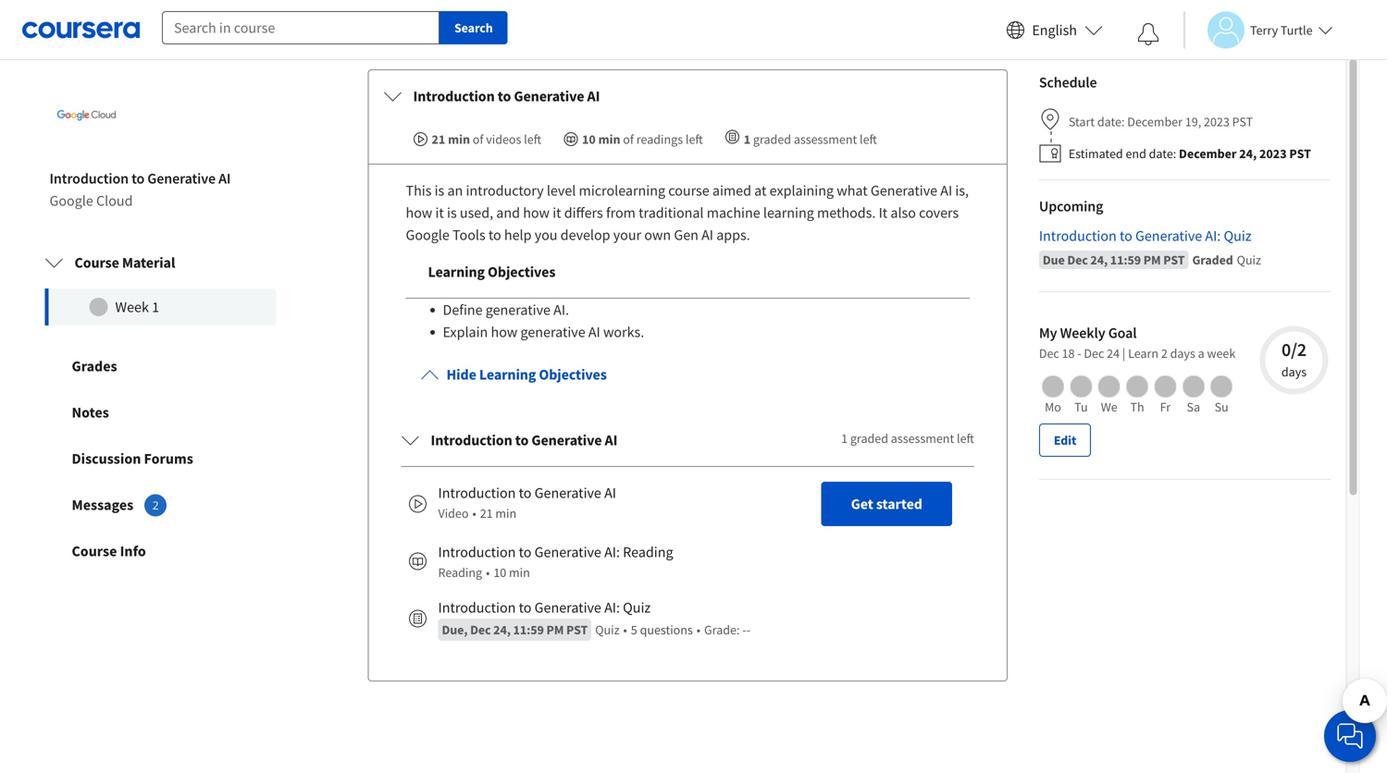 Task type: locate. For each thing, give the bounding box(es) containing it.
search button
[[440, 11, 508, 44]]

0 vertical spatial december
[[1128, 114, 1183, 130]]

introduction to generative ai: quiz link
[[1039, 225, 1332, 247]]

objectives down 'define generative ai. explain how generative ai works.'
[[539, 366, 607, 384]]

ai:
[[1206, 227, 1221, 245], [605, 544, 620, 562], [605, 599, 620, 618]]

• down introduction to generative ai video • 21 min
[[486, 565, 490, 582]]

2 of from the left
[[623, 131, 634, 148]]

reading up 5
[[623, 544, 674, 562]]

course for course info
[[72, 543, 117, 561]]

your
[[614, 226, 642, 245]]

su
[[1215, 399, 1229, 416]]

it left the used,
[[436, 204, 444, 222]]

to
[[498, 87, 511, 106], [132, 170, 145, 188], [489, 226, 501, 245], [1120, 227, 1133, 245], [515, 432, 529, 450], [519, 484, 532, 503], [519, 544, 532, 562], [519, 599, 532, 618]]

pm
[[1144, 252, 1161, 269], [547, 622, 564, 639]]

learning up define at the left of page
[[428, 263, 485, 282]]

1 vertical spatial 1
[[152, 298, 159, 317]]

my
[[1039, 324, 1058, 343]]

how inside 'define generative ai. explain how generative ai works.'
[[491, 323, 518, 342]]

apps.
[[717, 226, 751, 245]]

get started button
[[822, 482, 952, 527]]

0 vertical spatial is
[[435, 182, 445, 200]]

assessment up started
[[891, 431, 955, 447]]

course left material
[[75, 254, 119, 272]]

1 horizontal spatial 2023
[[1260, 146, 1287, 162]]

0 vertical spatial 11:59
[[1111, 252, 1142, 269]]

0 horizontal spatial 11:59
[[513, 622, 544, 639]]

1 vertical spatial google
[[406, 226, 450, 245]]

goal
[[1109, 324, 1137, 343]]

0 horizontal spatial is
[[435, 182, 445, 200]]

• right video at the bottom of the page
[[473, 506, 477, 522]]

google
[[50, 192, 93, 210], [406, 226, 450, 245]]

to up introduction to generative ai video • 21 min
[[515, 432, 529, 450]]

objectives down help
[[488, 263, 556, 282]]

this
[[406, 182, 432, 200]]

you
[[535, 226, 558, 245]]

days
[[1171, 345, 1196, 362], [1282, 364, 1307, 381]]

schedule
[[1039, 73, 1098, 92]]

microlearning
[[579, 182, 666, 200]]

1 horizontal spatial 2
[[1162, 345, 1168, 362]]

0 horizontal spatial days
[[1171, 345, 1196, 362]]

used,
[[460, 204, 494, 222]]

date: right end
[[1149, 146, 1177, 162]]

1 vertical spatial objectives
[[539, 366, 607, 384]]

notes
[[72, 404, 109, 422]]

generative left ai.
[[486, 301, 551, 320]]

-
[[1078, 345, 1082, 362], [743, 622, 747, 639], [747, 622, 751, 639]]

get
[[851, 495, 874, 514]]

left
[[524, 131, 542, 148], [686, 131, 703, 148], [860, 131, 877, 148], [957, 431, 975, 447]]

21 inside introduction to generative ai video • 21 min
[[480, 506, 493, 522]]

material
[[122, 254, 175, 272]]

1 horizontal spatial 11:59
[[1111, 252, 1142, 269]]

0 horizontal spatial 24,
[[494, 622, 511, 639]]

th
[[1131, 399, 1145, 416]]

0 vertical spatial 2
[[1162, 345, 1168, 362]]

ai: for introduction to generative ai: quiz
[[605, 599, 620, 618]]

edit button
[[1039, 424, 1092, 457]]

1 horizontal spatial date:
[[1149, 146, 1177, 162]]

0 vertical spatial ai:
[[1206, 227, 1221, 245]]

introduction to generative ai: reading reading • 10 min
[[438, 544, 674, 582]]

0 vertical spatial 2023
[[1204, 114, 1230, 130]]

learning right hide
[[479, 366, 536, 384]]

11:59 inside 'introduction to generative ai: quiz due dec 24, 11:59 pm pst graded quiz'
[[1111, 252, 1142, 269]]

hide learning objectives
[[447, 366, 607, 384]]

2 horizontal spatial 24,
[[1240, 146, 1257, 162]]

cloud
[[96, 192, 133, 210]]

weekly
[[1061, 324, 1106, 343]]

introduction inside 'introduction to generative ai: quiz due dec 24, 11:59 pm pst graded quiz'
[[1039, 227, 1117, 245]]

tools
[[453, 226, 486, 245]]

is left an
[[435, 182, 445, 200]]

generative inside introduction to generative ai google cloud
[[147, 170, 216, 188]]

0 vertical spatial google
[[50, 192, 93, 210]]

ai: up introduction to generative ai: quiz due, dec 24, 11:59 pm pst quiz • 5 questions • grade: --
[[605, 544, 620, 562]]

generative up introduction to generative ai: reading reading • 10 min
[[535, 484, 602, 503]]

0/2 days
[[1282, 339, 1307, 381]]

introduction inside introduction to generative ai: quiz due, dec 24, 11:59 pm pst quiz • 5 questions • grade: --
[[438, 599, 516, 618]]

to down end
[[1120, 227, 1133, 245]]

1 it from the left
[[436, 204, 444, 222]]

grade:
[[705, 622, 740, 639]]

generative down introduction to generative ai video • 21 min
[[535, 544, 602, 562]]

pm for introduction to generative ai: quiz due dec 24, 11:59 pm pst graded quiz
[[1144, 252, 1161, 269]]

fr
[[1161, 399, 1171, 416]]

is down an
[[447, 204, 457, 222]]

google cloud image
[[50, 79, 124, 153]]

ai: up graded
[[1206, 227, 1221, 245]]

introduction up due,
[[438, 599, 516, 618]]

1 right "week"
[[152, 298, 159, 317]]

1 vertical spatial 2023
[[1260, 146, 1287, 162]]

1 vertical spatial reading
[[438, 565, 482, 582]]

0 vertical spatial generative
[[486, 301, 551, 320]]

2 vertical spatial ai:
[[605, 599, 620, 618]]

date: right start
[[1098, 114, 1125, 130]]

reading up due,
[[438, 565, 482, 582]]

0 horizontal spatial of
[[473, 131, 484, 148]]

introduction down upcoming
[[1039, 227, 1117, 245]]

to inside introduction to generative ai: quiz due, dec 24, 11:59 pm pst quiz • 5 questions • grade: --
[[519, 599, 532, 618]]

0 horizontal spatial 2023
[[1204, 114, 1230, 130]]

introduction to generative ai: quiz due, dec 24, 11:59 pm pst quiz • 5 questions • grade: --
[[438, 599, 751, 639]]

21 left videos
[[432, 131, 446, 148]]

11:59 down the introduction to generative ai: quiz 'link' on the top right of the page
[[1111, 252, 1142, 269]]

2 it from the left
[[553, 204, 562, 222]]

how right the explain at left top
[[491, 323, 518, 342]]

objectives
[[488, 263, 556, 282], [539, 366, 607, 384]]

december down 19,
[[1179, 146, 1237, 162]]

1 graded assessment left
[[744, 131, 877, 148], [842, 431, 975, 447]]

how down this at left top
[[406, 204, 433, 222]]

google left tools
[[406, 226, 450, 245]]

0/2
[[1282, 339, 1307, 362]]

1 horizontal spatial how
[[491, 323, 518, 342]]

from
[[606, 204, 636, 222]]

1 horizontal spatial of
[[623, 131, 634, 148]]

pst inside 'introduction to generative ai: quiz due dec 24, 11:59 pm pst graded quiz'
[[1164, 252, 1185, 269]]

pm for introduction to generative ai: quiz due, dec 24, 11:59 pm pst quiz • 5 questions • grade: --
[[547, 622, 564, 639]]

min right video at the bottom of the page
[[496, 506, 517, 522]]

1 vertical spatial pm
[[547, 622, 564, 639]]

it
[[879, 204, 888, 222]]

generative
[[486, 301, 551, 320], [521, 323, 586, 342]]

learning inside button
[[479, 366, 536, 384]]

0 horizontal spatial pm
[[547, 622, 564, 639]]

1 vertical spatial learning
[[479, 366, 536, 384]]

introduction up cloud
[[50, 170, 129, 188]]

to inside introduction to generative ai video • 21 min
[[519, 484, 532, 503]]

21 right video at the bottom of the page
[[480, 506, 493, 522]]

hide learning objectives button
[[406, 353, 622, 397]]

a
[[1198, 345, 1205, 362]]

24, inside introduction to generative ai: quiz due, dec 24, 11:59 pm pst quiz • 5 questions • grade: --
[[494, 622, 511, 639]]

1 vertical spatial 10
[[494, 565, 507, 582]]

days down 0/2
[[1282, 364, 1307, 381]]

graded up at
[[753, 131, 792, 148]]

1 up 'get started' button
[[842, 431, 848, 447]]

generative down ai.
[[521, 323, 586, 342]]

1 horizontal spatial google
[[406, 226, 450, 245]]

1 vertical spatial course
[[72, 543, 117, 561]]

ai inside introduction to generative ai video • 21 min
[[605, 484, 617, 503]]

1 horizontal spatial 21
[[480, 506, 493, 522]]

1 horizontal spatial 10
[[582, 131, 596, 148]]

1 of from the left
[[473, 131, 484, 148]]

1 vertical spatial 2
[[153, 498, 159, 513]]

dec right the due
[[1068, 252, 1088, 269]]

quiz
[[1224, 227, 1252, 245], [1237, 252, 1262, 269], [623, 599, 651, 618], [595, 622, 620, 639]]

introduction up 21 min of videos left
[[413, 87, 495, 106]]

2 inside my weekly goal dec 18 - dec 24 | learn 2 days a week
[[1162, 345, 1168, 362]]

readings
[[637, 131, 683, 148]]

10 up microlearning at the top left of page
[[582, 131, 596, 148]]

introduction to generative ai up introduction to generative ai video • 21 min
[[431, 432, 618, 450]]

- inside my weekly goal dec 18 - dec 24 | learn 2 days a week
[[1078, 345, 1082, 362]]

days left a
[[1171, 345, 1196, 362]]

info
[[120, 543, 146, 561]]

to up cloud
[[132, 170, 145, 188]]

to inside this is an introductory level microlearning course aimed at explaining what generative ai is, how it is used, and how it differs from traditional machine learning methods. it also covers google tools to help you develop your own gen ai apps.
[[489, 226, 501, 245]]

0 horizontal spatial 1
[[152, 298, 159, 317]]

how
[[406, 204, 433, 222], [523, 204, 550, 222], [491, 323, 518, 342]]

2 horizontal spatial 1
[[842, 431, 848, 447]]

0 vertical spatial 21
[[432, 131, 446, 148]]

assessment up explaining
[[794, 131, 857, 148]]

define
[[443, 301, 483, 320]]

0 vertical spatial pm
[[1144, 252, 1161, 269]]

pm down the introduction to generative ai: quiz 'link' on the top right of the page
[[1144, 252, 1161, 269]]

introduction inside introduction to generative ai: reading reading • 10 min
[[438, 544, 516, 562]]

is
[[435, 182, 445, 200], [447, 204, 457, 222]]

1 vertical spatial assessment
[[891, 431, 955, 447]]

to inside introduction to generative ai google cloud
[[132, 170, 145, 188]]

2 vertical spatial 24,
[[494, 622, 511, 639]]

and
[[496, 204, 520, 222]]

1 horizontal spatial it
[[553, 204, 562, 222]]

1 graded assessment left up explaining
[[744, 131, 877, 148]]

course inside dropdown button
[[75, 254, 119, 272]]

pm inside introduction to generative ai: quiz due, dec 24, 11:59 pm pst quiz • 5 questions • grade: --
[[547, 622, 564, 639]]

course for course material
[[75, 254, 119, 272]]

0 horizontal spatial 10
[[494, 565, 507, 582]]

0 horizontal spatial 2
[[153, 498, 159, 513]]

of left videos
[[473, 131, 484, 148]]

min down introduction to generative ai video • 21 min
[[509, 565, 530, 582]]

ai: for introduction to generative ai: reading
[[605, 544, 620, 562]]

min
[[448, 131, 470, 148], [599, 131, 621, 148], [496, 506, 517, 522], [509, 565, 530, 582]]

graded up get
[[851, 431, 889, 447]]

11:59 for introduction to generative ai: quiz due, dec 24, 11:59 pm pst quiz • 5 questions • grade: --
[[513, 622, 544, 639]]

2 up the course info link
[[153, 498, 159, 513]]

0 vertical spatial course
[[75, 254, 119, 272]]

1 vertical spatial 24,
[[1091, 252, 1108, 269]]

min inside introduction to generative ai: reading reading • 10 min
[[509, 565, 530, 582]]

of left readings
[[623, 131, 634, 148]]

1 vertical spatial 21
[[480, 506, 493, 522]]

assessment
[[794, 131, 857, 148], [891, 431, 955, 447]]

1 vertical spatial 11:59
[[513, 622, 544, 639]]

1 vertical spatial date:
[[1149, 146, 1177, 162]]

to down introduction to generative ai video • 21 min
[[519, 544, 532, 562]]

1 horizontal spatial 1
[[744, 131, 751, 148]]

1 horizontal spatial 24,
[[1091, 252, 1108, 269]]

0 vertical spatial introduction to generative ai
[[413, 87, 600, 106]]

end
[[1126, 146, 1147, 162]]

introduction
[[413, 87, 495, 106], [50, 170, 129, 188], [1039, 227, 1117, 245], [431, 432, 513, 450], [438, 484, 516, 503], [438, 544, 516, 562], [438, 599, 516, 618]]

dec for introduction to generative ai: quiz due dec 24, 11:59 pm pst graded quiz
[[1068, 252, 1088, 269]]

introduction to generative ai inside introduction to generative ai dropdown button
[[413, 87, 600, 106]]

1 vertical spatial ai:
[[605, 544, 620, 562]]

december up end
[[1128, 114, 1183, 130]]

|
[[1123, 345, 1126, 362]]

define generative ai. explain how generative ai works.
[[443, 301, 645, 342]]

11:59 for introduction to generative ai: quiz due dec 24, 11:59 pm pst graded quiz
[[1111, 252, 1142, 269]]

24, inside 'introduction to generative ai: quiz due dec 24, 11:59 pm pst graded quiz'
[[1091, 252, 1108, 269]]

ai: inside introduction to generative ai: quiz due, dec 24, 11:59 pm pst quiz • 5 questions • grade: --
[[605, 599, 620, 618]]

pm inside 'introduction to generative ai: quiz due dec 24, 11:59 pm pst graded quiz'
[[1144, 252, 1161, 269]]

generative up videos
[[514, 87, 585, 106]]

level
[[547, 182, 576, 200]]

1 horizontal spatial reading
[[623, 544, 674, 562]]

1 up aimed
[[744, 131, 751, 148]]

explaining
[[770, 182, 834, 200]]

min inside introduction to generative ai video • 21 min
[[496, 506, 517, 522]]

dec right due,
[[470, 622, 491, 639]]

generative up also
[[871, 182, 938, 200]]

0 horizontal spatial 21
[[432, 131, 446, 148]]

discussion
[[72, 450, 141, 469]]

introduction to generative ai up videos
[[413, 87, 600, 106]]

0 vertical spatial days
[[1171, 345, 1196, 362]]

24, for introduction to generative ai: quiz due dec 24, 11:59 pm pst graded quiz
[[1091, 252, 1108, 269]]

11:59 down introduction to generative ai: reading reading • 10 min
[[513, 622, 544, 639]]

pm down introduction to generative ai: reading reading • 10 min
[[547, 622, 564, 639]]

0 horizontal spatial graded
[[753, 131, 792, 148]]

0 vertical spatial date:
[[1098, 114, 1125, 130]]

to up videos
[[498, 87, 511, 106]]

generative up course material dropdown button
[[147, 170, 216, 188]]

0 horizontal spatial google
[[50, 192, 93, 210]]

to inside introduction to generative ai: reading reading • 10 min
[[519, 544, 532, 562]]

dec inside 'introduction to generative ai: quiz due dec 24, 11:59 pm pst graded quiz'
[[1068, 252, 1088, 269]]

to left help
[[489, 226, 501, 245]]

dec inside introduction to generative ai: quiz due, dec 24, 11:59 pm pst quiz • 5 questions • grade: --
[[470, 622, 491, 639]]

it down level
[[553, 204, 562, 222]]

how up you
[[523, 204, 550, 222]]

ai: inside introduction to generative ai: reading reading • 10 min
[[605, 544, 620, 562]]

learning
[[428, 263, 485, 282], [479, 366, 536, 384]]

0 vertical spatial 10
[[582, 131, 596, 148]]

2 right learn
[[1162, 345, 1168, 362]]

also
[[891, 204, 916, 222]]

estimated
[[1069, 146, 1124, 162]]

introduction inside introduction to generative ai video • 21 min
[[438, 484, 516, 503]]

2
[[1162, 345, 1168, 362], [153, 498, 159, 513]]

to down introduction to generative ai: reading reading • 10 min
[[519, 599, 532, 618]]

ai: inside 'introduction to generative ai: quiz due dec 24, 11:59 pm pst graded quiz'
[[1206, 227, 1221, 245]]

1 horizontal spatial pm
[[1144, 252, 1161, 269]]

10 down introduction to generative ai video • 21 min
[[494, 565, 507, 582]]

introduction for •
[[438, 484, 516, 503]]

1 vertical spatial is
[[447, 204, 457, 222]]

introduction inside introduction to generative ai google cloud
[[50, 170, 129, 188]]

11:59 inside introduction to generative ai: quiz due, dec 24, 11:59 pm pst quiz • 5 questions • grade: --
[[513, 622, 544, 639]]

min left readings
[[599, 131, 621, 148]]

introduction to generative ai google cloud
[[50, 170, 231, 210]]

google left cloud
[[50, 192, 93, 210]]

ai: down introduction to generative ai: reading reading • 10 min
[[605, 599, 620, 618]]

generative up graded
[[1136, 227, 1203, 245]]

0 horizontal spatial it
[[436, 204, 444, 222]]

course left the info
[[72, 543, 117, 561]]

to up introduction to generative ai: reading reading • 10 min
[[519, 484, 532, 503]]

aimed
[[713, 182, 752, 200]]

0 vertical spatial 24,
[[1240, 146, 1257, 162]]

introduction down video at the bottom of the page
[[438, 544, 516, 562]]

1 horizontal spatial days
[[1282, 364, 1307, 381]]

sa
[[1187, 399, 1201, 416]]

week 1 link
[[45, 289, 276, 326]]

introduction up video at the bottom of the page
[[438, 484, 516, 503]]

differs
[[564, 204, 603, 222]]

dec left 24
[[1084, 345, 1105, 362]]

1 horizontal spatial assessment
[[891, 431, 955, 447]]

1 graded assessment left up started
[[842, 431, 975, 447]]

generative down introduction to generative ai: reading reading • 10 min
[[535, 599, 602, 618]]

11:59
[[1111, 252, 1142, 269], [513, 622, 544, 639]]

2023
[[1204, 114, 1230, 130], [1260, 146, 1287, 162]]

due
[[1043, 252, 1065, 269]]

1 vertical spatial graded
[[851, 431, 889, 447]]

0 vertical spatial assessment
[[794, 131, 857, 148]]

notes link
[[27, 390, 294, 436]]



Task type: describe. For each thing, give the bounding box(es) containing it.
1 vertical spatial days
[[1282, 364, 1307, 381]]

of for 10 min
[[623, 131, 634, 148]]

estimated end date: december 24, 2023 pst
[[1069, 146, 1312, 162]]

1 vertical spatial introduction to generative ai
[[431, 432, 618, 450]]

• inside introduction to generative ai video • 21 min
[[473, 506, 477, 522]]

covers
[[919, 204, 959, 222]]

ai inside introduction to generative ai google cloud
[[219, 170, 231, 188]]

dec for introduction to generative ai: quiz due, dec 24, 11:59 pm pst quiz • 5 questions • grade: --
[[470, 622, 491, 639]]

1 horizontal spatial graded
[[851, 431, 889, 447]]

hide
[[447, 366, 477, 384]]

graded
[[1193, 252, 1234, 269]]

1 vertical spatial generative
[[521, 323, 586, 342]]

show notifications image
[[1138, 23, 1160, 45]]

dec for my weekly goal dec 18 - dec 24 | learn 2 days a week
[[1084, 345, 1105, 362]]

develop
[[561, 226, 611, 245]]

0 horizontal spatial how
[[406, 204, 433, 222]]

explain
[[443, 323, 488, 342]]

due,
[[442, 622, 468, 639]]

turtle
[[1281, 22, 1313, 38]]

generative up introduction to generative ai video • 21 min
[[532, 432, 602, 450]]

introduction for due
[[1039, 227, 1117, 245]]

to inside 'introduction to generative ai: quiz due dec 24, 11:59 pm pst graded quiz'
[[1120, 227, 1133, 245]]

own
[[645, 226, 671, 245]]

introduction inside dropdown button
[[413, 87, 495, 106]]

edit
[[1054, 432, 1077, 449]]

upcoming
[[1039, 197, 1104, 216]]

english
[[1033, 21, 1078, 39]]

0 horizontal spatial reading
[[438, 565, 482, 582]]

generative inside introduction to generative ai video • 21 min
[[535, 484, 602, 503]]

0 vertical spatial 1
[[744, 131, 751, 148]]

english button
[[999, 0, 1111, 60]]

ai inside 'define generative ai. explain how generative ai works.'
[[589, 323, 601, 342]]

24
[[1107, 345, 1120, 362]]

what
[[837, 182, 868, 200]]

tu
[[1075, 399, 1088, 416]]

introduction down hide
[[431, 432, 513, 450]]

generative inside introduction to generative ai: quiz due, dec 24, 11:59 pm pst quiz • 5 questions • grade: --
[[535, 599, 602, 618]]

learning
[[764, 204, 814, 222]]

introduction to generative ai: quiz due dec 24, 11:59 pm pst graded quiz
[[1039, 227, 1262, 269]]

learn
[[1129, 345, 1159, 362]]

course
[[669, 182, 710, 200]]

learning objectives
[[428, 263, 556, 282]]

course info link
[[27, 529, 294, 575]]

machine
[[707, 204, 761, 222]]

dec left 18
[[1039, 345, 1060, 362]]

help center image
[[1340, 726, 1362, 748]]

week 1
[[115, 298, 159, 317]]

mo
[[1045, 399, 1062, 416]]

introduction for due,
[[438, 599, 516, 618]]

0 vertical spatial graded
[[753, 131, 792, 148]]

start date: december 19, 2023 pst
[[1069, 114, 1254, 130]]

24, for introduction to generative ai: quiz due, dec 24, 11:59 pm pst quiz • 5 questions • grade: --
[[494, 622, 511, 639]]

objectives inside hide learning objectives button
[[539, 366, 607, 384]]

quiz up 5
[[623, 599, 651, 618]]

quiz right graded
[[1237, 252, 1262, 269]]

generative inside introduction to generative ai: reading reading • 10 min
[[535, 544, 602, 562]]

generative inside 'introduction to generative ai: quiz due dec 24, 11:59 pm pst graded quiz'
[[1136, 227, 1203, 245]]

introduction to generative ai button
[[369, 71, 1007, 122]]

video
[[438, 506, 469, 522]]

1 horizontal spatial is
[[447, 204, 457, 222]]

of for 21 min
[[473, 131, 484, 148]]

• left 5
[[624, 622, 627, 639]]

methods.
[[817, 204, 876, 222]]

started
[[877, 495, 923, 514]]

0 vertical spatial objectives
[[488, 263, 556, 282]]

min left videos
[[448, 131, 470, 148]]

an
[[448, 182, 463, 200]]

days inside my weekly goal dec 18 - dec 24 | learn 2 days a week
[[1171, 345, 1196, 362]]

1 inside the week 1 "link"
[[152, 298, 159, 317]]

we
[[1101, 399, 1118, 416]]

forums
[[144, 450, 193, 469]]

21 min of videos left
[[432, 131, 542, 148]]

generative inside introduction to generative ai dropdown button
[[514, 87, 585, 106]]

introduction for reading
[[438, 544, 516, 562]]

week
[[115, 298, 149, 317]]

quiz left 5
[[595, 622, 620, 639]]

to inside dropdown button
[[498, 87, 511, 106]]

week
[[1208, 345, 1236, 362]]

ai.
[[554, 301, 569, 320]]

0 horizontal spatial date:
[[1098, 114, 1125, 130]]

quiz up graded
[[1224, 227, 1252, 245]]

this is an introductory level microlearning course aimed at explaining what generative ai is, how it is used, and how it differs from traditional machine learning methods. it also covers google tools to help you develop your own gen ai apps.
[[406, 182, 969, 245]]

gen
[[674, 226, 699, 245]]

Search in course text field
[[162, 11, 440, 44]]

0 vertical spatial learning
[[428, 263, 485, 282]]

ai inside dropdown button
[[587, 87, 600, 106]]

at
[[755, 182, 767, 200]]

1 vertical spatial 1 graded assessment left
[[842, 431, 975, 447]]

course material
[[75, 254, 175, 272]]

discussion forums link
[[27, 436, 294, 482]]

search
[[455, 19, 493, 36]]

5
[[631, 622, 638, 639]]

get started
[[851, 495, 923, 514]]

10 min of readings left
[[582, 131, 703, 148]]

coursera image
[[22, 15, 140, 45]]

terry
[[1251, 22, 1279, 38]]

2 vertical spatial 1
[[842, 431, 848, 447]]

chat with us image
[[1336, 722, 1365, 752]]

• inside introduction to generative ai: reading reading • 10 min
[[486, 565, 490, 582]]

10 inside introduction to generative ai: reading reading • 10 min
[[494, 565, 507, 582]]

course material button
[[30, 237, 291, 289]]

google inside introduction to generative ai google cloud
[[50, 192, 93, 210]]

introductory
[[466, 182, 544, 200]]

help
[[504, 226, 532, 245]]

terry turtle button
[[1184, 12, 1334, 49]]

2 horizontal spatial how
[[523, 204, 550, 222]]

0 horizontal spatial assessment
[[794, 131, 857, 148]]

• left grade:
[[697, 622, 701, 639]]

is,
[[956, 182, 969, 200]]

discussion forums
[[72, 450, 193, 469]]

pst inside introduction to generative ai: quiz due, dec 24, 11:59 pm pst quiz • 5 questions • grade: --
[[567, 622, 588, 639]]

questions
[[640, 622, 693, 639]]

start
[[1069, 114, 1095, 130]]

traditional
[[639, 204, 704, 222]]

generative inside this is an introductory level microlearning course aimed at explaining what generative ai is, how it is used, and how it differs from traditional machine learning methods. it also covers google tools to help you develop your own gen ai apps.
[[871, 182, 938, 200]]

introduction for cloud
[[50, 170, 129, 188]]

terry turtle
[[1251, 22, 1313, 38]]

18
[[1062, 345, 1075, 362]]

google inside this is an introductory level microlearning course aimed at explaining what generative ai is, how it is used, and how it differs from traditional machine learning methods. it also covers google tools to help you develop your own gen ai apps.
[[406, 226, 450, 245]]

0 vertical spatial 1 graded assessment left
[[744, 131, 877, 148]]

videos
[[486, 131, 522, 148]]

messages
[[72, 496, 134, 515]]

0 vertical spatial reading
[[623, 544, 674, 562]]

1 vertical spatial december
[[1179, 146, 1237, 162]]

19,
[[1186, 114, 1202, 130]]

works.
[[604, 323, 645, 342]]

my weekly goal dec 18 - dec 24 | learn 2 days a week
[[1039, 324, 1236, 362]]



Task type: vqa. For each thing, say whether or not it's contained in the screenshot.
Dec associated with My Weekly Goal Dec 18 - Dec 24 | Learn 2 days a week
yes



